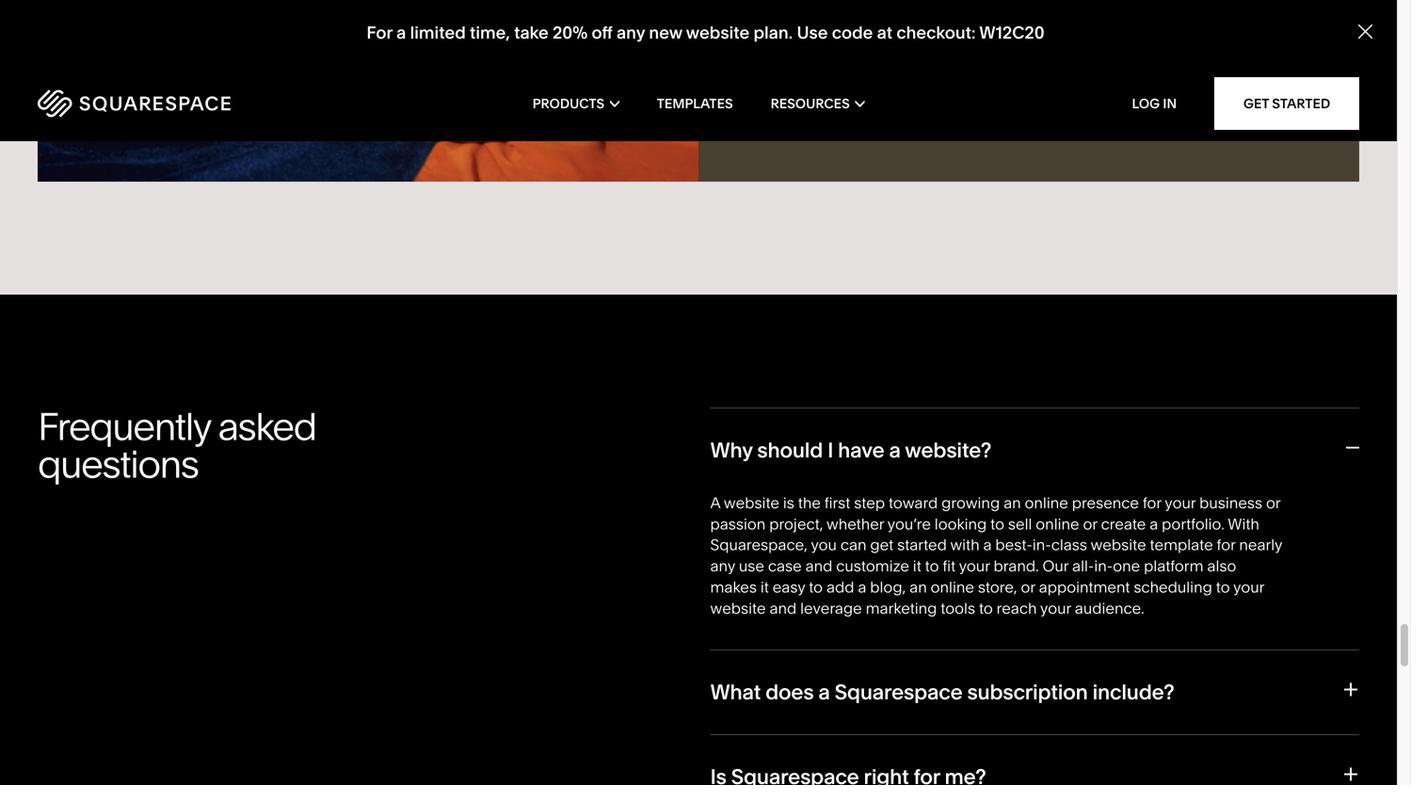 Task type: describe. For each thing, give the bounding box(es) containing it.
i
[[828, 437, 833, 463]]

a right have
[[889, 437, 901, 463]]

log             in
[[1132, 96, 1177, 112]]

a right does
[[818, 679, 830, 704]]

0 horizontal spatial in-
[[1032, 536, 1051, 554]]

0 horizontal spatial and
[[769, 599, 797, 617]]

for a limited time, take 20% off any new website plan. use code at checkout: w12c20
[[366, 22, 1045, 43]]

scheduling
[[1134, 578, 1212, 596]]

appointment
[[1039, 578, 1130, 596]]

1 vertical spatial online
[[1036, 515, 1079, 533]]

also
[[1207, 557, 1236, 575]]

best-
[[995, 536, 1032, 554]]

started
[[897, 536, 947, 554]]

at
[[877, 22, 892, 43]]

platform
[[1144, 557, 1204, 575]]

step
[[854, 494, 885, 512]]

our
[[1042, 557, 1069, 575]]

marketing
[[866, 599, 937, 617]]

a right create
[[1150, 515, 1158, 533]]

your down with at the right bottom of page
[[959, 557, 990, 575]]

resources button
[[771, 66, 864, 141]]

to left 'fit'
[[925, 557, 939, 575]]

0 vertical spatial any
[[617, 22, 645, 43]]

w12c20
[[979, 22, 1045, 43]]

why should i have a website?
[[710, 437, 991, 463]]

1 horizontal spatial or
[[1083, 515, 1097, 533]]

looking
[[935, 515, 987, 533]]

get
[[870, 536, 893, 554]]

whether
[[827, 515, 884, 533]]

get
[[1243, 96, 1269, 112]]

with
[[950, 536, 980, 554]]

makes
[[710, 578, 757, 596]]

1 vertical spatial in-
[[1094, 557, 1113, 575]]

nearly
[[1239, 536, 1282, 554]]

fit
[[943, 557, 956, 575]]

why
[[710, 437, 753, 463]]

template
[[1150, 536, 1213, 554]]

get started link
[[1214, 77, 1359, 130]]

can
[[840, 536, 867, 554]]

reach
[[997, 599, 1037, 617]]

a right with at the right bottom of page
[[983, 536, 992, 554]]

add
[[826, 578, 854, 596]]

2 horizontal spatial or
[[1266, 494, 1280, 512]]

is
[[783, 494, 794, 512]]

2 vertical spatial or
[[1021, 578, 1035, 596]]

1 horizontal spatial for
[[1217, 536, 1235, 554]]

plan.
[[753, 22, 793, 43]]

frequently
[[38, 403, 210, 449]]

website right new
[[686, 22, 750, 43]]

easy
[[773, 578, 805, 596]]

website?
[[905, 437, 991, 463]]

off
[[592, 22, 613, 43]]

1 horizontal spatial and
[[805, 557, 832, 575]]

a website is the first step toward growing an online presence for your business or passion project, whether you're looking to sell online or create a portfolio. with squarespace, you can get started with a best-in-class website template for nearly any use case and customize it to fit your brand. our all-in-one platform also makes it easy to add a blog, an online store, or appointment scheduling to your website and leverage marketing tools to reach your audience.
[[710, 494, 1282, 617]]

brand.
[[994, 557, 1039, 575]]

resources
[[771, 96, 850, 112]]

tools
[[941, 599, 975, 617]]

to down store,
[[979, 599, 993, 617]]

take
[[514, 22, 549, 43]]

one
[[1113, 557, 1140, 575]]

create
[[1101, 515, 1146, 533]]

include?
[[1092, 679, 1174, 704]]

new
[[649, 22, 682, 43]]

checkout:
[[896, 22, 976, 43]]

a right for
[[396, 22, 406, 43]]

2 vertical spatial online
[[931, 578, 974, 596]]

1 vertical spatial it
[[760, 578, 769, 596]]

get started
[[1243, 96, 1330, 112]]

squarespace logo image
[[38, 89, 231, 118]]

first
[[824, 494, 850, 512]]



Task type: vqa. For each thing, say whether or not it's contained in the screenshot.
Orange stiletto shoes on orange and blue fabric, with an off-white portfolio website displaying dark text. image
yes



Task type: locate. For each thing, give the bounding box(es) containing it.
1 horizontal spatial an
[[1004, 494, 1021, 512]]

to down the "also"
[[1216, 578, 1230, 596]]

your down appointment
[[1040, 599, 1071, 617]]

log             in link
[[1132, 96, 1177, 112]]

1 vertical spatial or
[[1083, 515, 1097, 533]]

leverage
[[800, 599, 862, 617]]

0 vertical spatial and
[[805, 557, 832, 575]]

an
[[1004, 494, 1021, 512], [909, 578, 927, 596]]

0 vertical spatial for
[[1143, 494, 1161, 512]]

squarespace logo link
[[38, 89, 302, 118]]

with
[[1228, 515, 1259, 533]]

any inside a website is the first step toward growing an online presence for your business or passion project, whether you're looking to sell online or create a portfolio. with squarespace, you can get started with a best-in-class website template for nearly any use case and customize it to fit your brand. our all-in-one platform also makes it easy to add a blog, an online store, or appointment scheduling to your website and leverage marketing tools to reach your audience.
[[710, 557, 735, 575]]

orange stiletto shoes on orange and blue fabric, with an off-white portfolio website displaying dark text. image
[[38, 0, 698, 182]]

passion
[[710, 515, 766, 533]]

asked
[[218, 403, 316, 449]]

portfolio.
[[1162, 515, 1224, 533]]

presence
[[1072, 494, 1139, 512]]

and down easy
[[769, 599, 797, 617]]

0 vertical spatial online
[[1025, 494, 1068, 512]]

website up passion
[[724, 494, 779, 512]]

the
[[798, 494, 821, 512]]

0 horizontal spatial it
[[760, 578, 769, 596]]

what does a squarespace subscription include?
[[710, 679, 1174, 704]]

blog,
[[870, 578, 906, 596]]

0 vertical spatial or
[[1266, 494, 1280, 512]]

your up portfolio.
[[1165, 494, 1196, 512]]

sell
[[1008, 515, 1032, 533]]

does
[[765, 679, 814, 704]]

log
[[1132, 96, 1160, 112]]

started
[[1272, 96, 1330, 112]]

have
[[838, 437, 884, 463]]

and down you
[[805, 557, 832, 575]]

1 vertical spatial an
[[909, 578, 927, 596]]

to left 'add'
[[809, 578, 823, 596]]

1 horizontal spatial in-
[[1094, 557, 1113, 575]]

1 vertical spatial for
[[1217, 536, 1235, 554]]

0 vertical spatial an
[[1004, 494, 1021, 512]]

or right business
[[1266, 494, 1280, 512]]

growing
[[941, 494, 1000, 512]]

you
[[811, 536, 837, 554]]

code
[[832, 22, 873, 43]]

products button
[[533, 66, 619, 141]]

limited
[[410, 22, 466, 43]]

your
[[1165, 494, 1196, 512], [959, 557, 990, 575], [1233, 578, 1264, 596], [1040, 599, 1071, 617]]

for
[[366, 22, 393, 43]]

any
[[617, 22, 645, 43], [710, 557, 735, 575]]

a right 'add'
[[858, 578, 866, 596]]

0 vertical spatial it
[[913, 557, 921, 575]]

all-
[[1072, 557, 1094, 575]]

products
[[533, 96, 604, 112]]

online
[[1025, 494, 1068, 512], [1036, 515, 1079, 533], [931, 578, 974, 596]]

time,
[[470, 22, 510, 43]]

it left easy
[[760, 578, 769, 596]]

why should i have a website? button
[[710, 408, 1359, 493]]

it down started
[[913, 557, 921, 575]]

any up makes
[[710, 557, 735, 575]]

for up create
[[1143, 494, 1161, 512]]

you're
[[887, 515, 931, 533]]

use
[[797, 22, 828, 43]]

it
[[913, 557, 921, 575], [760, 578, 769, 596]]

squarespace
[[835, 679, 963, 704]]

a
[[710, 494, 720, 512]]

project,
[[769, 515, 823, 533]]

0 vertical spatial in-
[[1032, 536, 1051, 554]]

class
[[1051, 536, 1087, 554]]

what
[[710, 679, 761, 704]]

to
[[990, 515, 1004, 533], [925, 557, 939, 575], [809, 578, 823, 596], [1216, 578, 1230, 596], [979, 599, 993, 617]]

subscription
[[967, 679, 1088, 704]]

in- up appointment
[[1094, 557, 1113, 575]]

1 vertical spatial any
[[710, 557, 735, 575]]

0 horizontal spatial or
[[1021, 578, 1035, 596]]

website down makes
[[710, 599, 766, 617]]

20%
[[553, 22, 588, 43]]

audience.
[[1075, 599, 1144, 617]]

1 vertical spatial and
[[769, 599, 797, 617]]

online down 'fit'
[[931, 578, 974, 596]]

0 horizontal spatial an
[[909, 578, 927, 596]]

questions
[[38, 441, 198, 487]]

should
[[757, 437, 823, 463]]

0 horizontal spatial any
[[617, 22, 645, 43]]

templates link
[[657, 66, 733, 141]]

and
[[805, 557, 832, 575], [769, 599, 797, 617]]

0 horizontal spatial for
[[1143, 494, 1161, 512]]

any right off
[[617, 22, 645, 43]]

to left sell
[[990, 515, 1004, 533]]

in
[[1163, 96, 1177, 112]]

online up sell
[[1025, 494, 1068, 512]]

customize
[[836, 557, 909, 575]]

or up reach
[[1021, 578, 1035, 596]]

website down create
[[1091, 536, 1146, 554]]

store,
[[978, 578, 1017, 596]]

templates
[[657, 96, 733, 112]]

in-
[[1032, 536, 1051, 554], [1094, 557, 1113, 575]]

case
[[768, 557, 802, 575]]

website
[[686, 22, 750, 43], [724, 494, 779, 512], [1091, 536, 1146, 554], [710, 599, 766, 617]]

for up the "also"
[[1217, 536, 1235, 554]]

an up sell
[[1004, 494, 1021, 512]]

online up class
[[1036, 515, 1079, 533]]

1 horizontal spatial any
[[710, 557, 735, 575]]

1 horizontal spatial it
[[913, 557, 921, 575]]

a
[[396, 22, 406, 43], [889, 437, 901, 463], [1150, 515, 1158, 533], [983, 536, 992, 554], [858, 578, 866, 596], [818, 679, 830, 704]]

use
[[739, 557, 764, 575]]

your down the "also"
[[1233, 578, 1264, 596]]

squarespace,
[[710, 536, 808, 554]]

frequently asked questions
[[38, 403, 316, 487]]

toward
[[889, 494, 938, 512]]

business
[[1199, 494, 1262, 512]]

or down presence
[[1083, 515, 1097, 533]]

in- up our
[[1032, 536, 1051, 554]]

for
[[1143, 494, 1161, 512], [1217, 536, 1235, 554]]

an up marketing
[[909, 578, 927, 596]]

what does a squarespace subscription include? button
[[710, 649, 1359, 734]]



